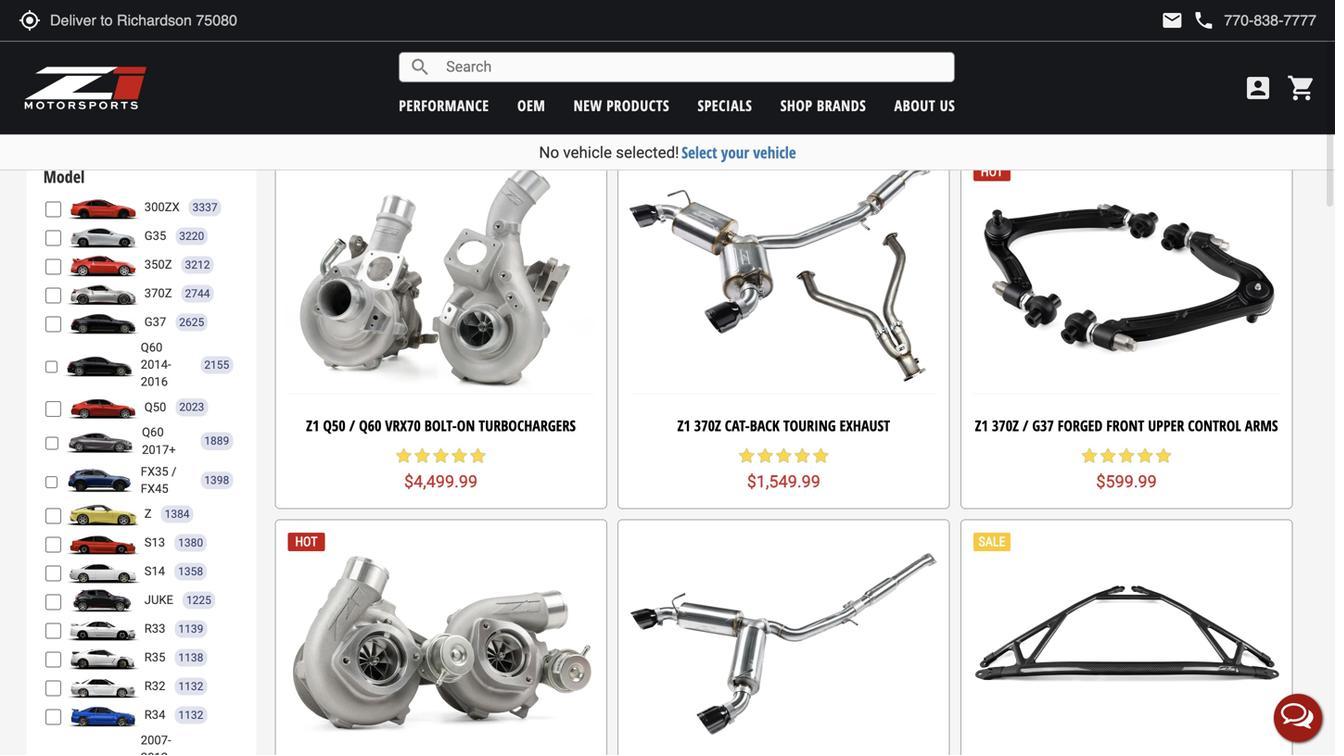 Task type: vqa. For each thing, say whether or not it's contained in the screenshot.
account_box link
yes



Task type: describe. For each thing, give the bounding box(es) containing it.
z1 for z1 motorsports products
[[40, 51, 70, 97]]

1132 for r32
[[178, 680, 203, 693]]

15 star from the left
[[1154, 447, 1173, 466]]

2625
[[179, 316, 204, 329]]

11 star from the left
[[1080, 447, 1099, 466]]

arms
[[1245, 416, 1278, 436]]

r35
[[144, 651, 165, 665]]

specials
[[698, 95, 752, 115]]

1384
[[165, 508, 190, 521]]

q60 left vrx70
[[359, 416, 381, 436]]

14 star from the left
[[1136, 447, 1154, 466]]

new products link
[[574, 95, 670, 115]]

2007- 201
[[141, 734, 178, 756]]

vehicle inside no vehicle selected! select your vehicle
[[563, 143, 612, 162]]

1358
[[178, 565, 203, 578]]

Search search field
[[431, 53, 954, 82]]

2023 nissan z image
[[66, 502, 140, 527]]

z1 motorsports
[[40, 11, 118, 28]]

$599.99
[[1096, 472, 1157, 492]]

phone
[[1193, 9, 1215, 32]]

q60 for q60 2014- 2016
[[141, 341, 163, 355]]

1 star from the left
[[395, 447, 413, 466]]

z1 motorsports logo image
[[23, 65, 148, 111]]

/ for g37
[[1023, 416, 1029, 436]]

q60 2014- 2016
[[141, 341, 171, 389]]

select
[[682, 142, 717, 163]]

no
[[539, 143, 559, 162]]

infiniti g35 coupe sedan v35 v36 skyline 2003 2004 2005 2006 2007 2008 3.5l vq35de revup rev up vq35hr z1 motorsports image
[[66, 224, 140, 248]]

infiniti q60 coupe cv37 2017 2018 2019 2020 2.0t 3.0t red sport redsport vr30ddtt z1 motorsports image
[[63, 430, 137, 454]]

about
[[894, 95, 936, 115]]

on
[[457, 416, 475, 436]]

search
[[409, 56, 431, 78]]

nissan juke 2011 2012 2013 2014 2015 2016 2017 vr38dett hr15de mr16ddt hr16de z1 motorsports image
[[66, 589, 140, 613]]

star star star star star $1,549.99
[[737, 447, 830, 492]]

z1 motorsports products
[[40, 51, 360, 97]]

cat-
[[725, 416, 750, 436]]

1380
[[178, 537, 203, 550]]

s14
[[144, 565, 165, 579]]

forged
[[1058, 416, 1103, 436]]

2016
[[141, 375, 168, 389]]

1889
[[204, 435, 229, 448]]

z1 370z cat-back touring exhaust
[[677, 416, 890, 436]]

1 vertical spatial q50
[[323, 416, 346, 436]]

/ for q60
[[349, 416, 355, 436]]

exhaust
[[840, 416, 890, 436]]

2007-
[[141, 734, 171, 748]]

3212
[[185, 259, 210, 272]]

z1 for z1 370z / g37 forged front upper control arms
[[975, 416, 988, 436]]

new products
[[574, 95, 670, 115]]

fx35 / fx45
[[141, 465, 176, 496]]

star star star star star $599.99
[[1080, 447, 1173, 492]]

4 star from the left
[[450, 447, 469, 466]]

infiniti q60 coupe cv36 2014 2015 vq37vhr 3.7l z1 motorsports image
[[62, 353, 136, 377]]

infiniti q50 sedan hybrid v37 2014 2015 2016 2017 2018 2019 2020 vq37vhr 2.0t 3.0t 3.7l red sport redsport vr30ddtt z1 motorsports image
[[66, 396, 140, 420]]

g35
[[144, 229, 166, 243]]

300zx
[[144, 200, 180, 214]]

2014-
[[141, 358, 171, 372]]

mail phone
[[1161, 9, 1215, 32]]

your
[[721, 142, 749, 163]]

$4,499.99
[[404, 472, 478, 492]]

account_box
[[1243, 73, 1273, 103]]

my_location
[[19, 9, 41, 32]]

z1 for z1 q50 / q60 vrx70 bolt-on turbochargers
[[306, 416, 319, 436]]

10 star from the left
[[812, 447, 830, 466]]

5 star from the left
[[469, 447, 487, 466]]

s13
[[144, 536, 165, 550]]

nissan 350z z33 2003 2004 2005 2006 2007 2008 2009 vq35de 3.5l revup rev up vq35hr nismo z1 motorsports image
[[66, 253, 140, 277]]

performance link
[[399, 95, 489, 115]]

new
[[574, 95, 602, 115]]

r32
[[144, 680, 165, 694]]

upper
[[1148, 416, 1184, 436]]

motorsports for z1 motorsports
[[55, 11, 118, 28]]

nissan 240sx silvia zenki kouki s13 rps13 180sx 1989 1990 1991 1992 1993 1994 ka24e ka24de ka24det sr20det rb26dett z1 motorsports image
[[66, 531, 140, 555]]

brands
[[817, 95, 866, 115]]

z1 motorsports link
[[40, 11, 118, 28]]

shop brands link
[[780, 95, 866, 115]]

3 star from the left
[[432, 447, 450, 466]]

shopping_cart
[[1287, 73, 1317, 103]]

performance
[[399, 95, 489, 115]]

phone link
[[1193, 9, 1317, 32]]

oem
[[517, 95, 545, 115]]

juke
[[144, 594, 173, 607]]

$1,549.99
[[747, 472, 820, 492]]

6 star from the left
[[737, 447, 756, 466]]

mail link
[[1161, 9, 1183, 32]]

1225
[[186, 594, 211, 607]]

1138
[[178, 652, 203, 665]]

2 star from the left
[[413, 447, 432, 466]]



Task type: locate. For each thing, give the bounding box(es) containing it.
1 horizontal spatial 370z
[[694, 416, 721, 436]]

us
[[940, 95, 955, 115]]

nissan 300zx z32 1990 1991 1992 1993 1994 1995 1996 vg30dett vg30de twin turbo non turbo z1 motorsports image
[[66, 196, 140, 220]]

0 vertical spatial q50
[[144, 400, 166, 414]]

0 vertical spatial 1132
[[178, 680, 203, 693]]

z1 q50 / q60 vrx70 bolt-on turbochargers
[[306, 416, 576, 436]]

2023
[[179, 401, 204, 414]]

12 star from the left
[[1099, 447, 1117, 466]]

8 star from the left
[[774, 447, 793, 466]]

selected!
[[616, 143, 679, 162]]

2744
[[185, 287, 210, 300]]

/ left vrx70
[[349, 416, 355, 436]]

1398
[[204, 474, 229, 487]]

1 horizontal spatial g37
[[1032, 416, 1054, 436]]

front
[[1106, 416, 1144, 436]]

2 horizontal spatial /
[[1023, 416, 1029, 436]]

g37 left forged
[[1032, 416, 1054, 436]]

nissan 370z z34 2009 2010 2011 2012 2013 2014 2015 2016 2017 2018 2019 3.7l vq37vhr vhr nismo z1 motorsports image
[[66, 282, 140, 306]]

q60 inside "q60 2017+"
[[142, 426, 164, 440]]

nissan r35 gtr gt-r awd twin turbo 2009 2010 2011 2012 2013 2014 2015 2016 2017 2018 2019 2020 vr38dett z1 motorsports image
[[66, 646, 140, 670]]

None checkbox
[[45, 202, 61, 217], [45, 402, 61, 417], [45, 436, 58, 451], [45, 509, 61, 524], [45, 537, 61, 553], [45, 566, 61, 582], [45, 595, 61, 611], [45, 623, 61, 639], [45, 652, 61, 668], [45, 202, 61, 217], [45, 402, 61, 417], [45, 436, 58, 451], [45, 509, 61, 524], [45, 537, 61, 553], [45, 566, 61, 582], [45, 595, 61, 611], [45, 623, 61, 639], [45, 652, 61, 668]]

r34
[[144, 709, 165, 722]]

9 star from the left
[[793, 447, 812, 466]]

nissan skyline coupe sedan r32 gtr gt-r bnr32 hcr32 hnr32 er32 hr32 fr32 gts-4 gts4 gts-t gtst gts image
[[66, 675, 140, 699]]

q60 inside q60 2014- 2016
[[141, 341, 163, 355]]

about us
[[894, 95, 955, 115]]

bolt-
[[424, 416, 457, 436]]

370z
[[144, 287, 172, 301], [694, 416, 721, 436], [992, 416, 1019, 436]]

2155
[[204, 359, 229, 372]]

370z left forged
[[992, 416, 1019, 436]]

2017+
[[142, 443, 176, 457]]

0 horizontal spatial /
[[171, 465, 176, 479]]

q60 up the 2017+
[[142, 426, 164, 440]]

370z for z1 370z cat-back touring exhaust
[[694, 416, 721, 436]]

star
[[395, 447, 413, 466], [413, 447, 432, 466], [432, 447, 450, 466], [450, 447, 469, 466], [469, 447, 487, 466], [737, 447, 756, 466], [756, 447, 774, 466], [774, 447, 793, 466], [793, 447, 812, 466], [812, 447, 830, 466], [1080, 447, 1099, 466], [1099, 447, 1117, 466], [1117, 447, 1136, 466], [1136, 447, 1154, 466], [1154, 447, 1173, 466]]

z1
[[40, 11, 52, 28], [40, 51, 70, 97], [306, 416, 319, 436], [677, 416, 691, 436], [975, 416, 988, 436]]

350z
[[144, 258, 172, 272]]

infiniti g37 coupe sedan convertible v36 cv36 hv36 skyline 2008 2009 2010 2011 2012 2013 3.7l vq37vhr z1 motorsports image
[[66, 311, 140, 335]]

1132 for r34
[[178, 709, 203, 722]]

q60 up 2014-
[[141, 341, 163, 355]]

turbochargers
[[479, 416, 576, 436]]

1 vertical spatial motorsports
[[78, 51, 239, 97]]

select your vehicle link
[[682, 142, 796, 163]]

q60 2017+
[[142, 426, 176, 457]]

q50 left vrx70
[[323, 416, 346, 436]]

account_box link
[[1239, 73, 1278, 103]]

z
[[144, 507, 152, 521]]

0 horizontal spatial vehicle
[[563, 143, 612, 162]]

motorsports for z1 motorsports products
[[78, 51, 239, 97]]

z1 370z / g37 forged front upper control arms
[[975, 416, 1278, 436]]

shopping_cart link
[[1282, 73, 1317, 103]]

1 1132 from the top
[[178, 680, 203, 693]]

q50
[[144, 400, 166, 414], [323, 416, 346, 436]]

back
[[750, 416, 780, 436]]

vehicle right your
[[753, 142, 796, 163]]

/ inside fx35 / fx45
[[171, 465, 176, 479]]

motorsports
[[55, 11, 118, 28], [78, 51, 239, 97]]

infiniti fx35 fx45 2003 2004 2005 2006 2007 2008 2009 2010 2011 2012 2013 vq35de vq35hr vk45de vk45dd z1 motorsports image
[[62, 469, 136, 493]]

model
[[43, 166, 85, 188]]

0 vertical spatial motorsports
[[55, 11, 118, 28]]

370z left cat-
[[694, 416, 721, 436]]

1 vertical spatial g37
[[1032, 416, 1054, 436]]

370z for z1 370z / g37 forged front upper control arms
[[992, 416, 1019, 436]]

1 horizontal spatial /
[[349, 416, 355, 436]]

control
[[1188, 416, 1241, 436]]

q60 for q60 2017+
[[142, 426, 164, 440]]

g37
[[144, 315, 166, 329], [1032, 416, 1054, 436]]

no vehicle selected! select your vehicle
[[539, 142, 796, 163]]

/
[[349, 416, 355, 436], [1023, 416, 1029, 436], [171, 465, 176, 479]]

3337
[[193, 201, 217, 214]]

13 star from the left
[[1117, 447, 1136, 466]]

2 horizontal spatial 370z
[[992, 416, 1019, 436]]

1132 right r34
[[178, 709, 203, 722]]

nissan skyline coupe sedan r33 gtr gt-r bcnr33 enr33 enr33 gts-t gtst gts awd attesa 1995 1996 1997 1998 rb20det rb25de image
[[66, 617, 140, 642]]

/ right 'fx35'
[[171, 465, 176, 479]]

q60
[[141, 341, 163, 355], [359, 416, 381, 436], [142, 426, 164, 440]]

shop brands
[[780, 95, 866, 115]]

None checkbox
[[45, 230, 61, 246], [45, 259, 61, 275], [45, 288, 61, 304], [45, 317, 61, 332], [45, 359, 57, 375], [45, 475, 57, 490], [45, 681, 61, 697], [45, 710, 61, 725], [45, 230, 61, 246], [45, 259, 61, 275], [45, 288, 61, 304], [45, 317, 61, 332], [45, 359, 57, 375], [45, 475, 57, 490], [45, 681, 61, 697], [45, 710, 61, 725]]

1 vertical spatial 1132
[[178, 709, 203, 722]]

0 horizontal spatial g37
[[144, 315, 166, 329]]

/ left forged
[[1023, 416, 1029, 436]]

r33
[[144, 622, 165, 636]]

7 star from the left
[[756, 447, 774, 466]]

products
[[606, 95, 670, 115]]

1139
[[178, 623, 203, 636]]

0 vertical spatial g37
[[144, 315, 166, 329]]

vehicle right no
[[563, 143, 612, 162]]

z1 for z1 motorsports
[[40, 11, 52, 28]]

star star star star star $4,499.99
[[395, 447, 487, 492]]

oem link
[[517, 95, 545, 115]]

0 horizontal spatial 370z
[[144, 287, 172, 301]]

1132 down 1138
[[178, 680, 203, 693]]

1132
[[178, 680, 203, 693], [178, 709, 203, 722]]

1 horizontal spatial q50
[[323, 416, 346, 436]]

nissan 240sx silvia zenki kouki s14 1995 1996 1997 1998 1999 ka24de ka24det sr20det rb26dett z1 motorsports image
[[66, 560, 140, 584]]

shop
[[780, 95, 813, 115]]

nissan skyline coupe sedan r34 gtr gt-r bnr34 gts-t gtst gts awd attesa 1999 2000 2001 2002 rb20det rb25de rb25det rb26dett z1 motorsports image
[[66, 704, 140, 728]]

fx35
[[141, 465, 168, 479]]

touring
[[783, 416, 836, 436]]

mail
[[1161, 9, 1183, 32]]

fx45
[[141, 482, 168, 496]]

0 horizontal spatial q50
[[144, 400, 166, 414]]

3220
[[179, 230, 204, 243]]

specials link
[[698, 95, 752, 115]]

products
[[248, 51, 360, 97]]

1 horizontal spatial vehicle
[[753, 142, 796, 163]]

q50 down 2016
[[144, 400, 166, 414]]

vrx70
[[385, 416, 421, 436]]

g37 left 2625
[[144, 315, 166, 329]]

370z down 350z
[[144, 287, 172, 301]]

about us link
[[894, 95, 955, 115]]

2 1132 from the top
[[178, 709, 203, 722]]

z1 for z1 370z cat-back touring exhaust
[[677, 416, 691, 436]]



